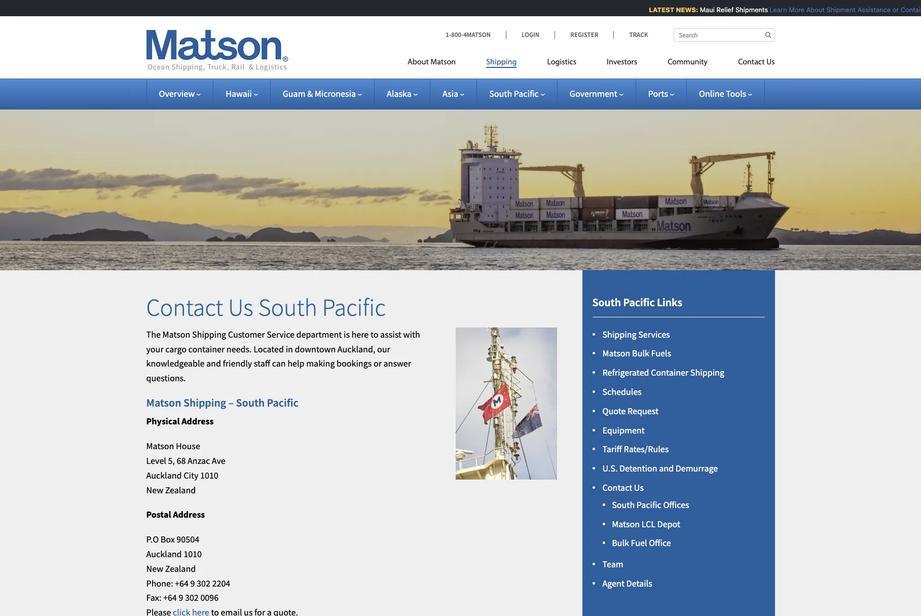 Task type: describe. For each thing, give the bounding box(es) containing it.
south for south pacific offices
[[612, 499, 635, 511]]

contact us south pacific
[[146, 292, 386, 323]]

matson inside top menu navigation
[[431, 58, 456, 66]]

service
[[267, 329, 295, 340]]

located
[[254, 343, 284, 355]]

level
[[146, 455, 166, 467]]

auckland inside matson house level 5, 68 anzac ave auckland city 1010 new zealand
[[146, 470, 182, 481]]

1-
[[446, 30, 451, 39]]

questions.
[[146, 372, 186, 384]]

phone:
[[146, 577, 173, 589]]

contact us inside south pacific links section
[[603, 482, 644, 493]]

quote
[[603, 405, 626, 417]]

physical address
[[146, 416, 214, 427]]

lcl
[[642, 518, 656, 530]]

matson bulk fuels link
[[603, 348, 672, 359]]

1-800-4matson link
[[446, 30, 506, 39]]

learn more about shipment assistance or containe link
[[765, 6, 922, 14]]

city
[[184, 470, 199, 481]]

ports
[[649, 88, 668, 99]]

community link
[[653, 53, 723, 74]]

hawaii
[[226, 88, 252, 99]]

p.o box 90504 auckland 1010 new zealand phone: +64 9 302 2204 fax: +64 9 302 0096
[[146, 534, 230, 604]]

investors
[[607, 58, 638, 66]]

house
[[176, 440, 200, 452]]

south pacific offices link
[[610, 499, 690, 511]]

login link
[[506, 30, 555, 39]]

us inside the contact us link
[[767, 58, 775, 66]]

track
[[630, 30, 648, 39]]

links
[[657, 295, 683, 310]]

track link
[[614, 30, 648, 39]]

overview link
[[159, 88, 201, 99]]

team
[[603, 559, 624, 570]]

schedules
[[603, 386, 642, 398]]

register
[[571, 30, 599, 39]]

south pacific links section
[[570, 270, 788, 616]]

box
[[161, 534, 175, 545]]

community
[[668, 58, 708, 66]]

address for physical address
[[182, 416, 214, 427]]

matson lcl depot
[[610, 518, 681, 530]]

contact inside south pacific links section
[[603, 482, 633, 493]]

contact us inside top menu navigation
[[739, 58, 775, 66]]

matson inside the matson shipping customer service department is here to assist with your cargo container needs. located in downtown auckland, our knowledgeable and friendly staff can help making bookings or answer questions.
[[163, 329, 190, 340]]

Search search field
[[674, 28, 775, 42]]

south up 'service'
[[258, 292, 317, 323]]

logistics link
[[532, 53, 592, 74]]

south for south pacific
[[490, 88, 512, 99]]

logistics
[[547, 58, 577, 66]]

banner image
[[0, 93, 922, 270]]

the
[[146, 329, 161, 340]]

auckland,
[[338, 343, 376, 355]]

to
[[371, 329, 379, 340]]

in
[[286, 343, 293, 355]]

quote request link
[[603, 405, 659, 417]]

u.s. detention and demurrage link
[[603, 463, 718, 474]]

downtown
[[295, 343, 336, 355]]

1-800-4matson
[[446, 30, 491, 39]]

schedules link
[[603, 386, 642, 398]]

pacific for south pacific links
[[624, 295, 655, 310]]

or inside the matson shipping customer service department is here to assist with your cargo container needs. located in downtown auckland, our knowledgeable and friendly staff can help making bookings or answer questions.
[[374, 358, 382, 369]]

agent
[[603, 578, 625, 589]]

bookings
[[337, 358, 372, 369]]

knowledgeable
[[146, 358, 205, 369]]

and inside south pacific links section
[[659, 463, 674, 474]]

investors link
[[592, 53, 653, 74]]

containe
[[896, 6, 922, 14]]

about matson
[[408, 58, 456, 66]]

0 horizontal spatial contact
[[146, 292, 223, 323]]

800-
[[451, 30, 464, 39]]

1 vertical spatial 9
[[179, 592, 183, 604]]

guam
[[283, 88, 306, 99]]

bulk fuel office link
[[610, 537, 671, 549]]

0096
[[201, 592, 219, 604]]

request
[[628, 405, 659, 417]]

matson for matson bulk fuels
[[603, 348, 631, 359]]

pacific down can
[[267, 396, 299, 410]]

postal
[[146, 509, 171, 521]]

online tools link
[[699, 88, 753, 99]]

register link
[[555, 30, 614, 39]]

tools
[[726, 88, 747, 99]]

your
[[146, 343, 164, 355]]

0 vertical spatial contact us link
[[723, 53, 775, 74]]

maui
[[696, 6, 710, 14]]

0 horizontal spatial bulk
[[612, 537, 629, 549]]

our
[[377, 343, 390, 355]]

guam & micronesia
[[283, 88, 356, 99]]

department
[[296, 329, 342, 340]]

pacific up the "here" at the left bottom
[[322, 292, 386, 323]]

tariff
[[603, 443, 622, 455]]

south pacific
[[490, 88, 539, 99]]

shipping services link
[[603, 328, 670, 340]]

fuels
[[652, 348, 672, 359]]

refrigerated container shipping
[[603, 367, 725, 378]]



Task type: locate. For each thing, give the bounding box(es) containing it.
matson up the refrigerated on the bottom of page
[[603, 348, 631, 359]]

matson house level 5, 68 anzac ave auckland city 1010 new zealand
[[146, 440, 226, 496]]

pacific down shipping link
[[514, 88, 539, 99]]

1 vertical spatial +64
[[163, 592, 177, 604]]

2 horizontal spatial contact
[[739, 58, 765, 66]]

matson for matson house level 5, 68 anzac ave auckland city 1010 new zealand
[[146, 440, 174, 452]]

contact us link down u.s.
[[603, 482, 644, 493]]

2 zealand from the top
[[165, 563, 196, 575]]

about right more
[[802, 6, 820, 14]]

shipping right container
[[691, 367, 725, 378]]

0 horizontal spatial 9
[[179, 592, 183, 604]]

1 horizontal spatial and
[[659, 463, 674, 474]]

equipment link
[[603, 424, 645, 436]]

auckland inside the p.o box 90504 auckland 1010 new zealand phone: +64 9 302 2204 fax: +64 9 302 0096
[[146, 548, 182, 560]]

shipping left the –
[[184, 396, 226, 410]]

9
[[190, 577, 195, 589], [179, 592, 183, 604]]

0 vertical spatial about
[[802, 6, 820, 14]]

rates/rules
[[624, 443, 669, 455]]

about up alaska link
[[408, 58, 429, 66]]

0 vertical spatial new
[[146, 484, 163, 496]]

online
[[699, 88, 725, 99]]

1 vertical spatial new
[[146, 563, 163, 575]]

address for postal address
[[173, 509, 205, 521]]

0 vertical spatial contact
[[739, 58, 765, 66]]

south pacific offices
[[610, 499, 690, 511]]

68
[[177, 455, 186, 467]]

zealand up phone:
[[165, 563, 196, 575]]

us up customer
[[228, 292, 254, 323]]

1 horizontal spatial contact us
[[739, 58, 775, 66]]

or down our
[[374, 358, 382, 369]]

0 horizontal spatial and
[[206, 358, 221, 369]]

pacific left "links"
[[624, 295, 655, 310]]

+64 right 'fax:'
[[163, 592, 177, 604]]

auckland down 5,
[[146, 470, 182, 481]]

+64
[[175, 577, 189, 589], [163, 592, 177, 604]]

contact us down u.s.
[[603, 482, 644, 493]]

contact us down search icon
[[739, 58, 775, 66]]

south right the –
[[236, 396, 265, 410]]

0 horizontal spatial us
[[228, 292, 254, 323]]

0 vertical spatial contact us
[[739, 58, 775, 66]]

and inside the matson shipping customer service department is here to assist with your cargo container needs. located in downtown auckland, our knowledgeable and friendly staff can help making bookings or answer questions.
[[206, 358, 221, 369]]

1010 inside matson house level 5, 68 anzac ave auckland city 1010 new zealand
[[200, 470, 218, 481]]

zealand inside matson house level 5, 68 anzac ave auckland city 1010 new zealand
[[165, 484, 196, 496]]

shipments
[[731, 6, 764, 14]]

auckland down box
[[146, 548, 182, 560]]

pacific
[[514, 88, 539, 99], [322, 292, 386, 323], [624, 295, 655, 310], [267, 396, 299, 410], [637, 499, 662, 511]]

online tools
[[699, 88, 747, 99]]

is
[[344, 329, 350, 340]]

1 horizontal spatial 9
[[190, 577, 195, 589]]

ave
[[212, 455, 226, 467]]

bulk left fuel
[[612, 537, 629, 549]]

cargo
[[165, 343, 187, 355]]

new up phone:
[[146, 563, 163, 575]]

0 vertical spatial auckland
[[146, 470, 182, 481]]

contact us link
[[723, 53, 775, 74], [603, 482, 644, 493]]

0 vertical spatial 302
[[197, 577, 210, 589]]

0 horizontal spatial contact us
[[603, 482, 644, 493]]

fuel
[[631, 537, 647, 549]]

0 vertical spatial zealand
[[165, 484, 196, 496]]

south down shipping link
[[490, 88, 512, 99]]

2 horizontal spatial us
[[767, 58, 775, 66]]

1 horizontal spatial contact
[[603, 482, 633, 493]]

new inside the p.o box 90504 auckland 1010 new zealand phone: +64 9 302 2204 fax: +64 9 302 0096
[[146, 563, 163, 575]]

or
[[888, 6, 895, 14], [374, 358, 382, 369]]

fax:
[[146, 592, 161, 604]]

None search field
[[674, 28, 775, 42]]

about inside about matson link
[[408, 58, 429, 66]]

+64 right phone:
[[175, 577, 189, 589]]

us down detention
[[634, 482, 644, 493]]

news:
[[671, 6, 694, 14]]

1 zealand from the top
[[165, 484, 196, 496]]

office
[[649, 537, 671, 549]]

south up shipping services
[[593, 295, 621, 310]]

1 vertical spatial contact us link
[[603, 482, 644, 493]]

shipping up the container
[[192, 329, 226, 340]]

quote request
[[603, 405, 659, 417]]

0 horizontal spatial or
[[374, 358, 382, 369]]

1 vertical spatial contact
[[146, 292, 223, 323]]

contact us link up tools
[[723, 53, 775, 74]]

pacific up lcl at the right
[[637, 499, 662, 511]]

and
[[206, 358, 221, 369], [659, 463, 674, 474]]

shipping inside the matson shipping customer service department is here to assist with your cargo container needs. located in downtown auckland, our knowledgeable and friendly staff can help making bookings or answer questions.
[[192, 329, 226, 340]]

details
[[627, 578, 653, 589]]

u.s.
[[603, 463, 618, 474]]

2 vertical spatial us
[[634, 482, 644, 493]]

shipping link
[[471, 53, 532, 74]]

or left containe
[[888, 6, 895, 14]]

&
[[307, 88, 313, 99]]

pacific for south pacific
[[514, 88, 539, 99]]

0 vertical spatial address
[[182, 416, 214, 427]]

learn
[[765, 6, 783, 14]]

more
[[784, 6, 800, 14]]

top menu navigation
[[408, 53, 775, 74]]

south up matson lcl depot
[[612, 499, 635, 511]]

address up 90504
[[173, 509, 205, 521]]

1010 down ave
[[200, 470, 218, 481]]

help
[[288, 358, 305, 369]]

1 auckland from the top
[[146, 470, 182, 481]]

alaska link
[[387, 88, 418, 99]]

bulk down shipping services link
[[633, 348, 650, 359]]

5,
[[168, 455, 175, 467]]

and down rates/rules on the right bottom
[[659, 463, 674, 474]]

shipping inside shipping link
[[486, 58, 517, 66]]

1 vertical spatial bulk
[[612, 537, 629, 549]]

1 vertical spatial 302
[[185, 592, 199, 604]]

1 horizontal spatial contact us link
[[723, 53, 775, 74]]

1 vertical spatial auckland
[[146, 548, 182, 560]]

assistance
[[853, 6, 886, 14]]

contact us
[[739, 58, 775, 66], [603, 482, 644, 493]]

0 vertical spatial or
[[888, 6, 895, 14]]

contact inside the contact us link
[[739, 58, 765, 66]]

relief
[[712, 6, 729, 14]]

2 vertical spatial contact
[[603, 482, 633, 493]]

1 vertical spatial us
[[228, 292, 254, 323]]

tariff rates/rules link
[[603, 443, 669, 455]]

1 vertical spatial contact us
[[603, 482, 644, 493]]

1 vertical spatial zealand
[[165, 563, 196, 575]]

0 vertical spatial us
[[767, 58, 775, 66]]

0 vertical spatial +64
[[175, 577, 189, 589]]

0 vertical spatial and
[[206, 358, 221, 369]]

1 vertical spatial and
[[659, 463, 674, 474]]

agent details
[[603, 578, 653, 589]]

shipping up south pacific
[[486, 58, 517, 66]]

south pacific links
[[593, 295, 683, 310]]

1 vertical spatial or
[[374, 358, 382, 369]]

1 horizontal spatial or
[[888, 6, 895, 14]]

assist
[[380, 329, 402, 340]]

0 vertical spatial 1010
[[200, 470, 218, 481]]

and down the container
[[206, 358, 221, 369]]

zealand inside the p.o box 90504 auckland 1010 new zealand phone: +64 9 302 2204 fax: +64 9 302 0096
[[165, 563, 196, 575]]

matson inside matson house level 5, 68 anzac ave auckland city 1010 new zealand
[[146, 440, 174, 452]]

search image
[[766, 31, 772, 38]]

9 left 2204
[[190, 577, 195, 589]]

overview
[[159, 88, 195, 99]]

address up house
[[182, 416, 214, 427]]

matson up physical
[[146, 396, 181, 410]]

1 horizontal spatial bulk
[[633, 348, 650, 359]]

asia link
[[443, 88, 465, 99]]

us down search icon
[[767, 58, 775, 66]]

shipping up matson bulk fuels
[[603, 328, 637, 340]]

physical
[[146, 416, 180, 427]]

p.o
[[146, 534, 159, 545]]

matson down 1-
[[431, 58, 456, 66]]

90504
[[177, 534, 199, 545]]

demurrage
[[676, 463, 718, 474]]

micronesia
[[315, 88, 356, 99]]

matson for matson shipping – south pacific
[[146, 396, 181, 410]]

2 auckland from the top
[[146, 548, 182, 560]]

0 horizontal spatial contact us link
[[603, 482, 644, 493]]

1 horizontal spatial about
[[802, 6, 820, 14]]

zealand down city
[[165, 484, 196, 496]]

guam & micronesia link
[[283, 88, 362, 99]]

contact down u.s.
[[603, 482, 633, 493]]

us
[[767, 58, 775, 66], [228, 292, 254, 323], [634, 482, 644, 493]]

0 vertical spatial bulk
[[633, 348, 650, 359]]

contact up tools
[[739, 58, 765, 66]]

matson lcl depot link
[[610, 518, 681, 530]]

302 up 0096
[[197, 577, 210, 589]]

here
[[352, 329, 369, 340]]

1010 inside the p.o box 90504 auckland 1010 new zealand phone: +64 9 302 2204 fax: +64 9 302 0096
[[184, 548, 202, 560]]

about matson link
[[408, 53, 471, 74]]

with
[[403, 329, 420, 340]]

government
[[570, 88, 618, 99]]

matson up level
[[146, 440, 174, 452]]

depot
[[658, 518, 681, 530]]

container
[[188, 343, 225, 355]]

postal address
[[146, 509, 205, 521]]

matson for matson lcl depot
[[612, 518, 640, 530]]

south
[[490, 88, 512, 99], [258, 292, 317, 323], [593, 295, 621, 310], [236, 396, 265, 410], [612, 499, 635, 511]]

latest
[[645, 6, 670, 14]]

matson bulk fuels
[[603, 348, 672, 359]]

new up postal
[[146, 484, 163, 496]]

u.s. detention and demurrage
[[603, 463, 718, 474]]

302 left 0096
[[185, 592, 199, 604]]

1 new from the top
[[146, 484, 163, 496]]

1 horizontal spatial us
[[634, 482, 644, 493]]

0 vertical spatial 9
[[190, 577, 195, 589]]

south pacific link
[[490, 88, 545, 99]]

agent details link
[[603, 578, 653, 589]]

shipment
[[822, 6, 851, 14]]

1010 down 90504
[[184, 548, 202, 560]]

matson up cargo
[[163, 329, 190, 340]]

1 vertical spatial 1010
[[184, 548, 202, 560]]

staff
[[254, 358, 270, 369]]

matson left lcl at the right
[[612, 518, 640, 530]]

anzac
[[188, 455, 210, 467]]

1 vertical spatial address
[[173, 509, 205, 521]]

bulk
[[633, 348, 650, 359], [612, 537, 629, 549]]

alaska
[[387, 88, 412, 99]]

matson
[[431, 58, 456, 66], [163, 329, 190, 340], [603, 348, 631, 359], [146, 396, 181, 410], [146, 440, 174, 452], [612, 518, 640, 530]]

us inside south pacific links section
[[634, 482, 644, 493]]

the matson shipping customer service department is here to assist with your cargo container needs. located in downtown auckland, our knowledgeable and friendly staff can help making bookings or answer questions.
[[146, 329, 420, 384]]

south for south pacific links
[[593, 295, 621, 310]]

1 vertical spatial about
[[408, 58, 429, 66]]

new inside matson house level 5, 68 anzac ave auckland city 1010 new zealand
[[146, 484, 163, 496]]

asia
[[443, 88, 459, 99]]

container
[[651, 367, 689, 378]]

2 new from the top
[[146, 563, 163, 575]]

0 horizontal spatial about
[[408, 58, 429, 66]]

contact up the
[[146, 292, 223, 323]]

blue matson logo with ocean, shipping, truck, rail and logistics written beneath it. image
[[146, 30, 288, 72]]

pacific for south pacific offices
[[637, 499, 662, 511]]

9 right 'fax:'
[[179, 592, 183, 604]]

new
[[146, 484, 163, 496], [146, 563, 163, 575]]



Task type: vqa. For each thing, say whether or not it's contained in the screenshot.
the Matson Logistics image
no



